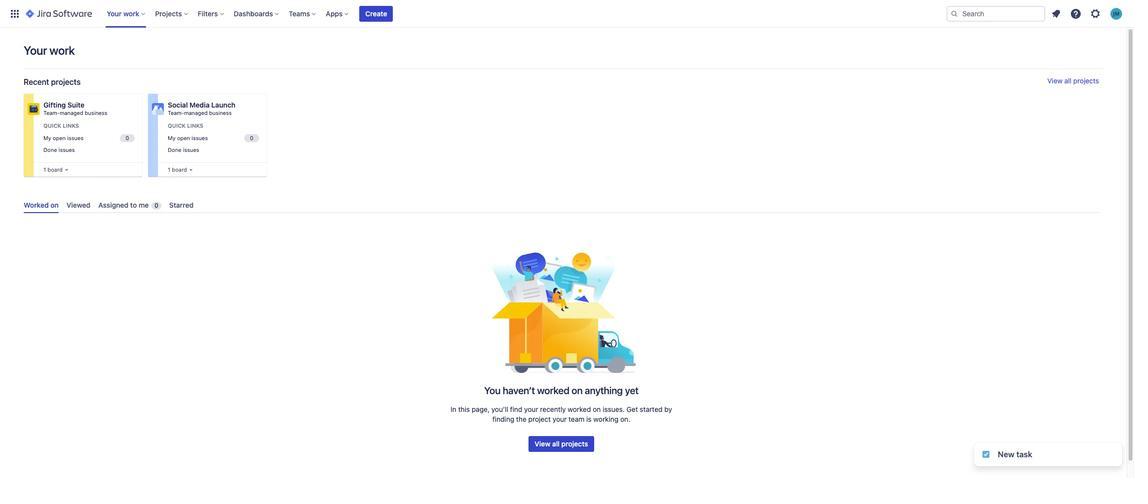 Task type: locate. For each thing, give the bounding box(es) containing it.
my open issues link down social media launch team-managed business
[[166, 133, 261, 144]]

find
[[510, 406, 523, 414]]

0 horizontal spatial done
[[43, 147, 57, 153]]

1 horizontal spatial my
[[168, 135, 176, 141]]

done issues up 1 board dropdown button
[[168, 147, 199, 153]]

board up "starred"
[[172, 166, 187, 173]]

0 vertical spatial view all projects
[[1048, 77, 1100, 85]]

working
[[594, 415, 619, 424]]

issues up board icon
[[59, 147, 75, 153]]

is
[[587, 415, 592, 424]]

suite
[[68, 101, 85, 109]]

0 horizontal spatial my
[[43, 135, 51, 141]]

0 horizontal spatial my open issues
[[43, 135, 84, 141]]

my open issues
[[43, 135, 84, 141], [168, 135, 208, 141]]

tab list containing worked on
[[20, 197, 1104, 213]]

0 horizontal spatial view all projects link
[[529, 437, 594, 452]]

1 vertical spatial on
[[572, 385, 583, 397]]

1 board from the left
[[48, 166, 63, 173]]

1 left board icon
[[43, 166, 46, 173]]

page,
[[472, 406, 490, 414]]

0 horizontal spatial quick
[[43, 122, 61, 129]]

team- inside gifting suite team-managed business
[[43, 110, 60, 116]]

in
[[451, 406, 457, 414]]

0 vertical spatial your
[[107, 9, 122, 18]]

1 vertical spatial all
[[553, 440, 560, 449]]

your work inside dropdown button
[[107, 9, 139, 18]]

0 horizontal spatial your
[[524, 406, 539, 414]]

projects
[[155, 9, 182, 18]]

banner
[[0, 0, 1135, 28]]

0 horizontal spatial my open issues link
[[41, 133, 136, 144]]

social media launch team-managed business
[[168, 101, 236, 116]]

links down gifting suite team-managed business at the left top
[[63, 122, 79, 129]]

new task
[[998, 450, 1033, 459]]

open up 1 board dropdown button
[[177, 135, 190, 141]]

help image
[[1070, 8, 1082, 20]]

1 horizontal spatial open
[[177, 135, 190, 141]]

2 managed from the left
[[184, 110, 208, 116]]

2 done from the left
[[168, 147, 181, 153]]

2 board from the left
[[172, 166, 187, 173]]

your work left projects
[[107, 9, 139, 18]]

0 horizontal spatial managed
[[60, 110, 83, 116]]

finding
[[493, 415, 515, 424]]

done for social media launch
[[168, 147, 181, 153]]

on.
[[621, 415, 631, 424]]

board
[[48, 166, 63, 173], [172, 166, 187, 173]]

2 quick from the left
[[168, 122, 186, 129]]

0 horizontal spatial work
[[49, 43, 75, 57]]

1 done issues from the left
[[43, 147, 75, 153]]

1 horizontal spatial your work
[[107, 9, 139, 18]]

links down social media launch team-managed business
[[187, 122, 203, 129]]

1 board inside popup button
[[43, 166, 63, 173]]

0 vertical spatial view all projects link
[[1048, 77, 1100, 87]]

1 horizontal spatial team-
[[168, 110, 184, 116]]

0 vertical spatial your work
[[107, 9, 139, 18]]

notifications image
[[1051, 8, 1063, 20]]

view all projects
[[1048, 77, 1100, 85], [535, 440, 588, 449]]

done up 1 board popup button
[[43, 147, 57, 153]]

1 1 from the left
[[43, 166, 46, 173]]

your
[[524, 406, 539, 414], [553, 415, 567, 424]]

1 board
[[43, 166, 63, 173], [168, 166, 187, 173]]

projects
[[1074, 77, 1100, 85], [51, 78, 81, 86], [562, 440, 588, 449]]

board for gifting
[[48, 166, 63, 173]]

assigned to me
[[98, 201, 149, 209]]

viewed
[[67, 201, 90, 209]]

your down recently on the left of the page
[[553, 415, 567, 424]]

worked inside in this page, you'll find your recently worked on issues. get started by finding the project your team is working on.
[[568, 406, 591, 414]]

1 horizontal spatial your
[[107, 9, 122, 18]]

1 horizontal spatial links
[[187, 122, 203, 129]]

on up 'working'
[[593, 406, 601, 414]]

1 board up worked on on the top of page
[[43, 166, 63, 173]]

done issues link up board image on the top of page
[[166, 145, 261, 156]]

Search field
[[947, 6, 1046, 21]]

my open issues link
[[41, 133, 136, 144], [166, 133, 261, 144]]

on inside in this page, you'll find your recently worked on issues. get started by finding the project your team is working on.
[[593, 406, 601, 414]]

1 horizontal spatial managed
[[184, 110, 208, 116]]

business
[[85, 110, 107, 116], [209, 110, 232, 116]]

apps
[[326, 9, 343, 18]]

0 horizontal spatial team-
[[43, 110, 60, 116]]

1 horizontal spatial done issues link
[[166, 145, 261, 156]]

1 business from the left
[[85, 110, 107, 116]]

my open issues link for media
[[166, 133, 261, 144]]

managed inside social media launch team-managed business
[[184, 110, 208, 116]]

create
[[366, 9, 387, 18]]

gifting
[[43, 101, 66, 109]]

view all projects link
[[1048, 77, 1100, 87], [529, 437, 594, 452]]

all
[[1065, 77, 1072, 85], [553, 440, 560, 449]]

quick for social
[[168, 122, 186, 129]]

1 vertical spatial view all projects link
[[529, 437, 594, 452]]

done issues up 1 board popup button
[[43, 147, 75, 153]]

view
[[1048, 77, 1063, 85], [535, 440, 551, 449]]

issues.
[[603, 406, 625, 414]]

0 horizontal spatial done issues
[[43, 147, 75, 153]]

1 horizontal spatial my open issues
[[168, 135, 208, 141]]

0 horizontal spatial board
[[48, 166, 63, 173]]

get
[[627, 406, 638, 414]]

my
[[43, 135, 51, 141], [168, 135, 176, 141]]

0 horizontal spatial 1 board
[[43, 166, 63, 173]]

managed down media
[[184, 110, 208, 116]]

your work up recent projects
[[24, 43, 75, 57]]

2 links from the left
[[187, 122, 203, 129]]

0 horizontal spatial your work
[[24, 43, 75, 57]]

your work
[[107, 9, 139, 18], [24, 43, 75, 57]]

1 vertical spatial view
[[535, 440, 551, 449]]

1 board up "starred"
[[168, 166, 187, 173]]

0
[[155, 202, 158, 209]]

1 vertical spatial worked
[[568, 406, 591, 414]]

1 horizontal spatial quick
[[168, 122, 186, 129]]

1 inside dropdown button
[[168, 166, 170, 173]]

2 business from the left
[[209, 110, 232, 116]]

0 horizontal spatial view
[[535, 440, 551, 449]]

2 done issues from the left
[[168, 147, 199, 153]]

0 vertical spatial your
[[524, 406, 539, 414]]

done issues
[[43, 147, 75, 153], [168, 147, 199, 153]]

1 vertical spatial your work
[[24, 43, 75, 57]]

team-
[[43, 110, 60, 116], [168, 110, 184, 116]]

your up project
[[524, 406, 539, 414]]

my up 1 board popup button
[[43, 135, 51, 141]]

1 done issues link from the left
[[41, 145, 136, 156]]

quick down gifting
[[43, 122, 61, 129]]

2 my open issues link from the left
[[166, 133, 261, 144]]

work left projects
[[123, 9, 139, 18]]

your
[[107, 9, 122, 18], [24, 43, 47, 57]]

0 horizontal spatial quick links
[[43, 122, 79, 129]]

1 for gifting suite
[[43, 166, 46, 173]]

my open issues link down gifting suite team-managed business at the left top
[[41, 133, 136, 144]]

1 horizontal spatial done issues
[[168, 147, 199, 153]]

assigned
[[98, 201, 129, 209]]

quick links down gifting
[[43, 122, 79, 129]]

create button
[[360, 6, 393, 21]]

worked
[[24, 201, 49, 209]]

on left 'anything'
[[572, 385, 583, 397]]

open up 1 board popup button
[[53, 135, 66, 141]]

by
[[665, 406, 672, 414]]

1 board inside dropdown button
[[168, 166, 187, 173]]

1 my open issues from the left
[[43, 135, 84, 141]]

2 quick links from the left
[[168, 122, 203, 129]]

issues down gifting suite team-managed business at the left top
[[67, 135, 84, 141]]

0 vertical spatial all
[[1065, 77, 1072, 85]]

2 1 from the left
[[168, 166, 170, 173]]

1 1 board from the left
[[43, 166, 63, 173]]

1 horizontal spatial view
[[1048, 77, 1063, 85]]

1 done from the left
[[43, 147, 57, 153]]

worked up recently on the left of the page
[[537, 385, 570, 397]]

1 horizontal spatial done
[[168, 147, 181, 153]]

task icon image
[[983, 451, 990, 459]]

done up 1 board dropdown button
[[168, 147, 181, 153]]

1 links from the left
[[63, 122, 79, 129]]

1 vertical spatial work
[[49, 43, 75, 57]]

2 horizontal spatial projects
[[1074, 77, 1100, 85]]

my up 1 board dropdown button
[[168, 135, 176, 141]]

1 horizontal spatial work
[[123, 9, 139, 18]]

work up recent projects
[[49, 43, 75, 57]]

my open issues down gifting suite team-managed business at the left top
[[43, 135, 84, 141]]

quick links down social
[[168, 122, 203, 129]]

0 horizontal spatial your
[[24, 43, 47, 57]]

quick
[[43, 122, 61, 129], [168, 122, 186, 129]]

done
[[43, 147, 57, 153], [168, 147, 181, 153]]

search image
[[951, 10, 959, 18]]

task
[[1017, 450, 1033, 459]]

1 left board image on the top of page
[[168, 166, 170, 173]]

1 horizontal spatial your
[[553, 415, 567, 424]]

board up worked on on the top of page
[[48, 166, 63, 173]]

1 horizontal spatial business
[[209, 110, 232, 116]]

worked up team
[[568, 406, 591, 414]]

1 horizontal spatial 1
[[168, 166, 170, 173]]

new task button
[[975, 443, 1123, 467]]

my open issues up board image on the top of page
[[168, 135, 208, 141]]

my open issues link for suite
[[41, 133, 136, 144]]

me
[[139, 201, 149, 209]]

2 done issues link from the left
[[166, 145, 261, 156]]

0 horizontal spatial open
[[53, 135, 66, 141]]

0 horizontal spatial business
[[85, 110, 107, 116]]

1 my from the left
[[43, 135, 51, 141]]

links for media
[[187, 122, 203, 129]]

1 managed from the left
[[60, 110, 83, 116]]

done issues link for media
[[166, 145, 261, 156]]

0 horizontal spatial done issues link
[[41, 145, 136, 156]]

managed inside gifting suite team-managed business
[[60, 110, 83, 116]]

on
[[51, 201, 59, 209], [572, 385, 583, 397], [593, 406, 601, 414]]

0 horizontal spatial links
[[63, 122, 79, 129]]

your work button
[[104, 6, 149, 21]]

the
[[516, 415, 527, 424]]

tab list
[[20, 197, 1104, 213]]

2 team- from the left
[[168, 110, 184, 116]]

1 horizontal spatial 1 board
[[168, 166, 187, 173]]

1 horizontal spatial quick links
[[168, 122, 203, 129]]

done issues link up board icon
[[41, 145, 136, 156]]

dashboards button
[[231, 6, 283, 21]]

issues
[[67, 135, 84, 141], [192, 135, 208, 141], [59, 147, 75, 153], [183, 147, 199, 153]]

1 quick links from the left
[[43, 122, 79, 129]]

1 for social media launch
[[168, 166, 170, 173]]

worked on
[[24, 201, 59, 209]]

0 horizontal spatial view all projects
[[535, 440, 588, 449]]

jira software image
[[26, 8, 92, 20], [26, 8, 92, 20]]

1 team- from the left
[[43, 110, 60, 116]]

on right worked
[[51, 201, 59, 209]]

0 horizontal spatial 1
[[43, 166, 46, 173]]

1 horizontal spatial board
[[172, 166, 187, 173]]

appswitcher icon image
[[9, 8, 21, 20]]

done issues link
[[41, 145, 136, 156], [166, 145, 261, 156]]

team- inside social media launch team-managed business
[[168, 110, 184, 116]]

links
[[63, 122, 79, 129], [187, 122, 203, 129]]

2 1 board from the left
[[168, 166, 187, 173]]

board image
[[187, 166, 195, 174]]

open
[[53, 135, 66, 141], [177, 135, 190, 141]]

1
[[43, 166, 46, 173], [168, 166, 170, 173]]

2 my from the left
[[168, 135, 176, 141]]

1 inside popup button
[[43, 166, 46, 173]]

team- down gifting
[[43, 110, 60, 116]]

1 open from the left
[[53, 135, 66, 141]]

2 open from the left
[[177, 135, 190, 141]]

filters button
[[195, 6, 228, 21]]

2 my open issues from the left
[[168, 135, 208, 141]]

done for gifting suite
[[43, 147, 57, 153]]

2 horizontal spatial on
[[593, 406, 601, 414]]

board inside popup button
[[48, 166, 63, 173]]

open for gifting
[[53, 135, 66, 141]]

team- down social
[[168, 110, 184, 116]]

managed down suite
[[60, 110, 83, 116]]

quick links
[[43, 122, 79, 129], [168, 122, 203, 129]]

2 vertical spatial on
[[593, 406, 601, 414]]

1 vertical spatial your
[[24, 43, 47, 57]]

1 my open issues link from the left
[[41, 133, 136, 144]]

quick down social
[[168, 122, 186, 129]]

0 vertical spatial work
[[123, 9, 139, 18]]

managed
[[60, 110, 83, 116], [184, 110, 208, 116]]

board inside dropdown button
[[172, 166, 187, 173]]

work
[[123, 9, 139, 18], [49, 43, 75, 57]]

0 horizontal spatial on
[[51, 201, 59, 209]]

worked
[[537, 385, 570, 397], [568, 406, 591, 414]]

1 quick from the left
[[43, 122, 61, 129]]

1 horizontal spatial my open issues link
[[166, 133, 261, 144]]



Task type: vqa. For each thing, say whether or not it's contained in the screenshot.
data to the middle
no



Task type: describe. For each thing, give the bounding box(es) containing it.
business inside social media launch team-managed business
[[209, 110, 232, 116]]

dashboards
[[234, 9, 273, 18]]

0 vertical spatial worked
[[537, 385, 570, 397]]

yet
[[625, 385, 639, 397]]

0 horizontal spatial all
[[553, 440, 560, 449]]

1 board button
[[41, 164, 70, 175]]

1 horizontal spatial on
[[572, 385, 583, 397]]

my open issues for gifting
[[43, 135, 84, 141]]

1 horizontal spatial all
[[1065, 77, 1072, 85]]

this
[[458, 406, 470, 414]]

work inside dropdown button
[[123, 9, 139, 18]]

board for social
[[172, 166, 187, 173]]

anything
[[585, 385, 623, 397]]

1 board for social media launch
[[168, 166, 187, 173]]

quick links for gifting
[[43, 122, 79, 129]]

1 vertical spatial view all projects
[[535, 440, 588, 449]]

haven't
[[503, 385, 535, 397]]

apps button
[[323, 6, 353, 21]]

banner containing your work
[[0, 0, 1135, 28]]

1 vertical spatial your
[[553, 415, 567, 424]]

starred
[[169, 201, 194, 209]]

links for suite
[[63, 122, 79, 129]]

issues down social media launch team-managed business
[[192, 135, 208, 141]]

in this page, you'll find your recently worked on issues. get started by finding the project your team is working on.
[[451, 406, 672, 424]]

issues up board image on the top of page
[[183, 147, 199, 153]]

done issues for social
[[168, 147, 199, 153]]

teams
[[289, 9, 310, 18]]

1 board button
[[166, 164, 195, 175]]

social
[[168, 101, 188, 109]]

media
[[190, 101, 210, 109]]

business inside gifting suite team-managed business
[[85, 110, 107, 116]]

you
[[484, 385, 501, 397]]

filters
[[198, 9, 218, 18]]

gifting suite team-managed business
[[43, 101, 107, 116]]

you'll
[[492, 406, 509, 414]]

to
[[130, 201, 137, 209]]

primary element
[[6, 0, 947, 27]]

my for social
[[168, 135, 176, 141]]

recently
[[540, 406, 566, 414]]

new
[[998, 450, 1015, 459]]

recent projects
[[24, 78, 81, 86]]

you haven't worked on anything yet
[[484, 385, 639, 397]]

project
[[529, 415, 551, 424]]

board image
[[63, 166, 70, 174]]

team
[[569, 415, 585, 424]]

launch
[[211, 101, 236, 109]]

0 vertical spatial on
[[51, 201, 59, 209]]

your inside your work dropdown button
[[107, 9, 122, 18]]

0 horizontal spatial projects
[[51, 78, 81, 86]]

recent
[[24, 78, 49, 86]]

quick for gifting
[[43, 122, 61, 129]]

my for gifting
[[43, 135, 51, 141]]

done issues for gifting
[[43, 147, 75, 153]]

teams button
[[286, 6, 320, 21]]

projects button
[[152, 6, 192, 21]]

started
[[640, 406, 663, 414]]

1 horizontal spatial view all projects link
[[1048, 77, 1100, 87]]

open for social
[[177, 135, 190, 141]]

1 board for gifting suite
[[43, 166, 63, 173]]

quick links for social
[[168, 122, 203, 129]]

done issues link for suite
[[41, 145, 136, 156]]

my open issues for social
[[168, 135, 208, 141]]

settings image
[[1090, 8, 1102, 20]]

1 horizontal spatial view all projects
[[1048, 77, 1100, 85]]

1 horizontal spatial projects
[[562, 440, 588, 449]]

0 vertical spatial view
[[1048, 77, 1063, 85]]

your profile and settings image
[[1111, 8, 1123, 20]]



